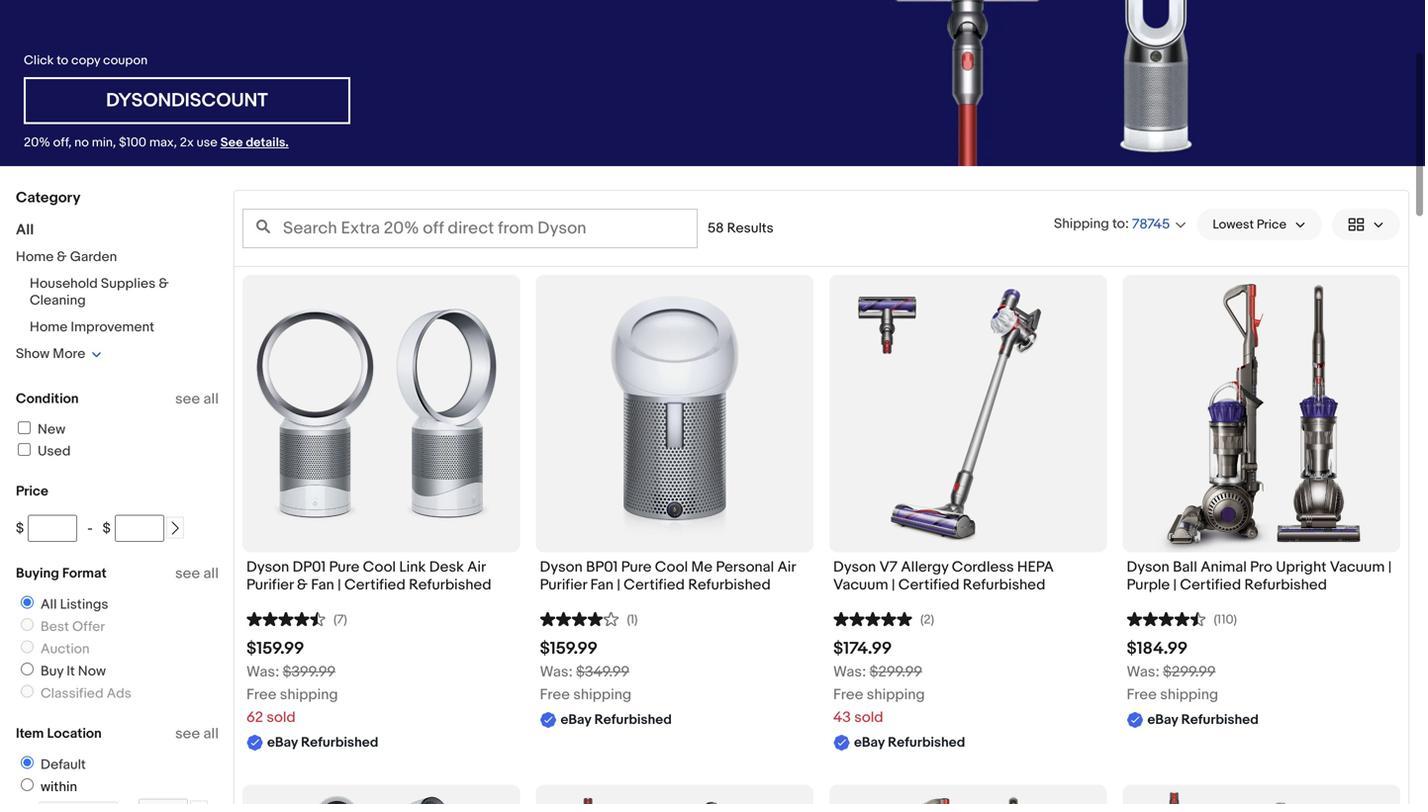 Task type: describe. For each thing, give the bounding box(es) containing it.
best offer link
[[13, 619, 109, 636]]

used link
[[15, 444, 71, 460]]

lowest price
[[1213, 217, 1287, 232]]

see
[[221, 135, 243, 150]]

purple
[[1127, 577, 1170, 595]]

dyson big ball multi floor canister vacuum | yellow/iron | certified refurbished image
[[1123, 785, 1401, 805]]

coupon
[[103, 53, 148, 68]]

me
[[692, 559, 713, 577]]

| down ball
[[1174, 577, 1177, 595]]

dyson ball animal pro upright vacuum | purple | certified refurbished link
[[1127, 559, 1397, 600]]

off,
[[53, 135, 72, 150]]

58 results
[[708, 220, 774, 237]]

no
[[74, 135, 89, 150]]

see for item location
[[175, 726, 200, 744]]

home improvement link
[[30, 319, 154, 336]]

show
[[16, 346, 50, 363]]

shipping for $184.99 was: $299.99 free shipping
[[1161, 686, 1219, 704]]

buy it now link
[[13, 663, 110, 681]]

dyson bp01 pure cool me personal air purifier fan | certified refurbished image
[[536, 275, 814, 553]]

ebay refurbished down $159.99 was: $399.99 free shipping 62 sold on the left bottom
[[267, 735, 379, 752]]

now
[[78, 664, 106, 681]]

$159.99 for $159.99 was: $349.99 free shipping
[[540, 639, 598, 660]]

within
[[41, 780, 77, 796]]

sold for $159.99
[[267, 709, 296, 727]]

auction link
[[13, 641, 94, 658]]

$399.99
[[283, 664, 336, 682]]

58
[[708, 220, 724, 237]]

:
[[1125, 216, 1129, 233]]

link
[[399, 559, 426, 577]]

Default radio
[[21, 757, 34, 770]]

click
[[24, 53, 54, 68]]

ebay refurbished down the $184.99 was: $299.99 free shipping
[[1148, 712, 1259, 729]]

lowest price button
[[1197, 209, 1323, 241]]

(2) link
[[834, 610, 935, 628]]

sold for $174.99
[[855, 709, 884, 727]]

buy
[[41, 664, 63, 681]]

all listings link
[[13, 596, 112, 614]]

62
[[247, 709, 263, 727]]

all for buying format
[[203, 565, 219, 583]]

refurbished up dyson ball multi floor origin upright vacuum | fuchsia | refurbished "image" on the right of the page
[[888, 735, 966, 752]]

min,
[[92, 135, 116, 150]]

-
[[87, 521, 93, 538]]

dyson v7 motorhead cordless vacuum | fuchsia | refurbished image
[[536, 785, 814, 805]]

dyson ball multi floor origin upright vacuum | fuchsia | refurbished image
[[830, 785, 1107, 805]]

to for copy
[[57, 53, 68, 68]]

Buy It Now radio
[[21, 663, 34, 676]]

air for dyson dp01 pure cool link desk air purifier & fan | certified refurbished
[[467, 559, 486, 577]]

lowest
[[1213, 217, 1254, 232]]

ball
[[1173, 559, 1198, 577]]

4.5 out of 5 stars image for $184.99
[[1127, 610, 1206, 628]]

$100
[[119, 135, 146, 150]]

free for $184.99 was: $299.99 free shipping
[[1127, 686, 1157, 704]]

shipping for $159.99 was: $349.99 free shipping
[[573, 686, 632, 704]]

ads
[[107, 686, 132, 703]]

submit price range image
[[168, 522, 182, 536]]

dyson dp01 pure cool link desk air purifier & fan | certified refurbished
[[247, 559, 492, 595]]

(110) link
[[1127, 610, 1237, 628]]

bp01
[[586, 559, 618, 577]]

see for buying format
[[175, 565, 200, 583]]

format
[[62, 566, 107, 583]]

was: for $159.99 was: $399.99 free shipping 62 sold
[[247, 664, 279, 682]]

location
[[47, 726, 102, 743]]

ebay refurbished down $349.99
[[561, 712, 672, 729]]

show more
[[16, 346, 85, 363]]

dyson v7 allergy cordless hepa vacuum | certified refurbished image
[[830, 275, 1107, 553]]

(7)
[[334, 613, 347, 628]]

pro
[[1251, 559, 1273, 577]]

all for item location
[[203, 726, 219, 744]]

(110)
[[1214, 613, 1237, 628]]

buy it now
[[41, 664, 106, 681]]

5 out of 5 stars image
[[834, 610, 913, 628]]

free for $159.99 was: $349.99 free shipping
[[540, 686, 570, 704]]

default
[[41, 757, 86, 774]]

new link
[[15, 422, 65, 439]]

ebay down $174.99 was: $299.99 free shipping 43 sold
[[854, 735, 885, 752]]

purifier for bp01
[[540, 577, 587, 595]]

dp01
[[293, 559, 326, 577]]

air for dyson bp01 pure cool me personal air purifier fan | certified refurbished
[[778, 559, 796, 577]]

$299.99 for $184.99
[[1163, 664, 1216, 682]]

pure for |
[[329, 559, 360, 577]]

category
[[16, 189, 81, 207]]

dyson for dyson bp01 pure cool me personal air purifier fan | certified refurbished
[[540, 559, 583, 577]]

ebay down "$159.99 was: $349.99 free shipping"
[[561, 712, 592, 729]]

max,
[[149, 135, 177, 150]]

allergy
[[901, 559, 949, 577]]

new
[[38, 422, 65, 439]]

dyson am11 pure cool tower purifier fan | certified refurbished image
[[243, 785, 520, 805]]

was: for $184.99 was: $299.99 free shipping
[[1127, 664, 1160, 682]]

used
[[38, 444, 71, 460]]

classified ads
[[41, 686, 132, 703]]

pure for certified
[[621, 559, 652, 577]]

see all for item location
[[175, 726, 219, 744]]

upright
[[1276, 559, 1327, 577]]

Used checkbox
[[18, 444, 31, 456]]

| inside "dyson dp01 pure cool link desk air purifier & fan | certified refurbished"
[[338, 577, 341, 595]]

condition
[[16, 391, 79, 408]]

personal
[[716, 559, 774, 577]]

results
[[727, 220, 774, 237]]

20%
[[24, 135, 50, 150]]

use
[[197, 135, 218, 150]]

see all button for condition
[[175, 391, 219, 408]]

refurbished inside the dyson ball animal pro upright vacuum | purple | certified refurbished
[[1245, 577, 1328, 595]]

4.5 out of 5 stars image for $159.99
[[247, 610, 326, 628]]

within radio
[[21, 779, 34, 792]]

dyson bp01 pure cool me personal air purifier fan | certified refurbished
[[540, 559, 796, 595]]

1 vertical spatial price
[[16, 484, 48, 500]]

classified ads link
[[13, 686, 135, 703]]

click to copy coupon
[[24, 53, 148, 68]]

copy
[[71, 53, 100, 68]]

offer
[[72, 619, 105, 636]]

dyson bp01 pure cool me personal air purifier fan | certified refurbished link
[[540, 559, 810, 600]]

more
[[53, 346, 85, 363]]

all for condition
[[203, 391, 219, 408]]

refurbished down $349.99
[[595, 712, 672, 729]]

cleaning
[[30, 293, 86, 309]]

(2)
[[921, 613, 935, 628]]

listings
[[60, 597, 108, 614]]

all for all
[[16, 221, 34, 239]]

buying format
[[16, 566, 107, 583]]

$159.99 for $159.99 was: $399.99 free shipping 62 sold
[[247, 639, 304, 660]]

4 out of 5 stars image
[[540, 610, 619, 628]]

to for :
[[1113, 216, 1125, 233]]



Task type: vqa. For each thing, say whether or not it's contained in the screenshot.
2nd shipping from the right
yes



Task type: locate. For each thing, give the bounding box(es) containing it.
1 vertical spatial home
[[30, 319, 68, 336]]

2 see all button from the top
[[175, 565, 219, 583]]

certified inside dyson v7 allergy cordless hepa vacuum | certified refurbished
[[899, 577, 960, 595]]

see all for buying format
[[175, 565, 219, 583]]

price inside dropdown button
[[1257, 217, 1287, 232]]

purifier up 4 out of 5 stars image
[[540, 577, 587, 595]]

2 4.5 out of 5 stars image from the left
[[1127, 610, 1206, 628]]

default link
[[13, 757, 90, 774]]

2 vertical spatial see all button
[[175, 726, 219, 744]]

shipping to : 78745
[[1054, 216, 1171, 233]]

2 free from the left
[[540, 686, 570, 704]]

$299.99 inside the $184.99 was: $299.99 free shipping
[[1163, 664, 1216, 682]]

supplies
[[101, 276, 156, 293]]

to left copy
[[57, 53, 68, 68]]

refurbished inside dyson bp01 pure cool me personal air purifier fan | certified refurbished
[[688, 577, 771, 595]]

details.
[[246, 135, 289, 150]]

(7) link
[[247, 610, 347, 628]]

refurbished down the $184.99 was: $299.99 free shipping
[[1182, 712, 1259, 729]]

was: inside $159.99 was: $399.99 free shipping 62 sold
[[247, 664, 279, 682]]

1 horizontal spatial $159.99
[[540, 639, 598, 660]]

1 dyson from the left
[[247, 559, 289, 577]]

1 $299.99 from the left
[[870, 664, 923, 682]]

$299.99 down $174.99
[[870, 664, 923, 682]]

was: for $174.99 was: $299.99 free shipping 43 sold
[[834, 664, 867, 682]]

1 cool from the left
[[363, 559, 396, 577]]

certified
[[345, 577, 406, 595], [624, 577, 685, 595], [899, 577, 960, 595], [1180, 577, 1242, 595]]

Enter your search keyword text field
[[243, 209, 698, 248]]

shipping for $159.99 was: $399.99 free shipping 62 sold
[[280, 686, 338, 704]]

shipping inside $174.99 was: $299.99 free shipping 43 sold
[[867, 686, 925, 704]]

cool inside "dyson dp01 pure cool link desk air purifier & fan | certified refurbished"
[[363, 559, 396, 577]]

4 free from the left
[[1127, 686, 1157, 704]]

1 sold from the left
[[267, 709, 296, 727]]

classified
[[41, 686, 104, 703]]

to inside shipping to : 78745
[[1113, 216, 1125, 233]]

see for condition
[[175, 391, 200, 408]]

$ for minimum value text field
[[16, 521, 24, 538]]

dyson up purple
[[1127, 559, 1170, 577]]

3 shipping from the left
[[867, 686, 925, 704]]

3 see from the top
[[175, 726, 200, 744]]

shipping inside the $184.99 was: $299.99 free shipping
[[1161, 686, 1219, 704]]

2 sold from the left
[[855, 709, 884, 727]]

air right 'desk'
[[467, 559, 486, 577]]

1 $ from the left
[[16, 521, 24, 538]]

sold
[[267, 709, 296, 727], [855, 709, 884, 727]]

$159.99 down 4 out of 5 stars image
[[540, 639, 598, 660]]

best
[[41, 619, 69, 636]]

shipping down $174.99
[[867, 686, 925, 704]]

1 pure from the left
[[329, 559, 360, 577]]

2 $159.99 from the left
[[540, 639, 598, 660]]

2 cool from the left
[[655, 559, 688, 577]]

fan inside "dyson dp01 pure cool link desk air purifier & fan | certified refurbished"
[[311, 577, 334, 595]]

1 certified from the left
[[345, 577, 406, 595]]

1 horizontal spatial purifier
[[540, 577, 587, 595]]

1 horizontal spatial fan
[[591, 577, 614, 595]]

1 vertical spatial all
[[203, 565, 219, 583]]

1 shipping from the left
[[280, 686, 338, 704]]

home & garden link
[[16, 249, 117, 266]]

2 $ from the left
[[103, 521, 111, 538]]

$ right the -
[[103, 521, 111, 538]]

dyson inside dyson v7 allergy cordless hepa vacuum | certified refurbished
[[834, 559, 876, 577]]

| down v7
[[892, 577, 895, 595]]

refurbished down upright
[[1245, 577, 1328, 595]]

0 horizontal spatial price
[[16, 484, 48, 500]]

certified inside "dyson dp01 pure cool link desk air purifier & fan | certified refurbished"
[[345, 577, 406, 595]]

(1) link
[[540, 610, 638, 628]]

was: left $349.99
[[540, 664, 573, 682]]

v7
[[880, 559, 898, 577]]

Auction radio
[[21, 641, 34, 654]]

0 vertical spatial see all button
[[175, 391, 219, 408]]

cool inside dyson bp01 pure cool me personal air purifier fan | certified refurbished
[[655, 559, 688, 577]]

3 free from the left
[[834, 686, 864, 704]]

0 horizontal spatial purifier
[[247, 577, 294, 595]]

& right supplies
[[159, 276, 169, 293]]

|
[[1389, 559, 1392, 577], [338, 577, 341, 595], [617, 577, 621, 595], [892, 577, 895, 595], [1174, 577, 1177, 595]]

price right lowest
[[1257, 217, 1287, 232]]

0 horizontal spatial vacuum
[[834, 577, 889, 595]]

2 pure from the left
[[621, 559, 652, 577]]

0 vertical spatial see
[[175, 391, 200, 408]]

purifier for dp01
[[247, 577, 294, 595]]

0 vertical spatial all
[[203, 391, 219, 408]]

| inside dyson bp01 pure cool me personal air purifier fan | certified refurbished
[[617, 577, 621, 595]]

2 vertical spatial see all
[[175, 726, 219, 744]]

pure right dp01
[[329, 559, 360, 577]]

78745
[[1133, 216, 1171, 233]]

2 dyson from the left
[[540, 559, 583, 577]]

free for $159.99 was: $399.99 free shipping 62 sold
[[247, 686, 277, 704]]

refurbished down the personal
[[688, 577, 771, 595]]

shipping
[[1054, 216, 1110, 233]]

3 certified from the left
[[899, 577, 960, 595]]

was:
[[247, 664, 279, 682], [540, 664, 573, 682], [834, 664, 867, 682], [1127, 664, 1160, 682]]

4 dyson from the left
[[1127, 559, 1170, 577]]

0 horizontal spatial to
[[57, 53, 68, 68]]

shipping down $184.99
[[1161, 686, 1219, 704]]

dysondiscount
[[106, 89, 268, 112]]

cordless
[[952, 559, 1014, 577]]

1 4.5 out of 5 stars image from the left
[[247, 610, 326, 628]]

see
[[175, 391, 200, 408], [175, 565, 200, 583], [175, 726, 200, 744]]

$ for maximum value text field
[[103, 521, 111, 538]]

1 horizontal spatial $299.99
[[1163, 664, 1216, 682]]

hepa
[[1018, 559, 1054, 577]]

1 vertical spatial see all button
[[175, 565, 219, 583]]

sold right 43
[[855, 709, 884, 727]]

free inside $174.99 was: $299.99 free shipping 43 sold
[[834, 686, 864, 704]]

0 vertical spatial see all
[[175, 391, 219, 408]]

ebay down the $184.99 was: $299.99 free shipping
[[1148, 712, 1179, 729]]

see all
[[175, 391, 219, 408], [175, 565, 219, 583], [175, 726, 219, 744]]

0 vertical spatial &
[[57, 249, 67, 266]]

price down used link
[[16, 484, 48, 500]]

was: inside the $184.99 was: $299.99 free shipping
[[1127, 664, 1160, 682]]

$299.99 down $184.99
[[1163, 664, 1216, 682]]

pure inside "dyson dp01 pure cool link desk air purifier & fan | certified refurbished"
[[329, 559, 360, 577]]

item location
[[16, 726, 102, 743]]

see all button for buying format
[[175, 565, 219, 583]]

see all button
[[175, 391, 219, 408], [175, 565, 219, 583], [175, 726, 219, 744]]

1 horizontal spatial sold
[[855, 709, 884, 727]]

was: down $174.99
[[834, 664, 867, 682]]

Minimum Value text field
[[28, 515, 77, 543]]

0 horizontal spatial 4.5 out of 5 stars image
[[247, 610, 326, 628]]

was: down $184.99
[[1127, 664, 1160, 682]]

dyson left bp01
[[540, 559, 583, 577]]

& down dp01
[[297, 577, 308, 595]]

0 horizontal spatial $159.99
[[247, 639, 304, 660]]

1 vertical spatial see
[[175, 565, 200, 583]]

3 all from the top
[[203, 726, 219, 744]]

refurbished down 'desk'
[[409, 577, 492, 595]]

fan down bp01
[[591, 577, 614, 595]]

1 see all button from the top
[[175, 391, 219, 408]]

home up the household in the left top of the page
[[16, 249, 54, 266]]

vacuum for $174.99
[[834, 577, 889, 595]]

free up 43
[[834, 686, 864, 704]]

1 see from the top
[[175, 391, 200, 408]]

1 purifier from the left
[[247, 577, 294, 595]]

dyson for dyson dp01 pure cool link desk air purifier & fan | certified refurbished
[[247, 559, 289, 577]]

0 horizontal spatial $299.99
[[870, 664, 923, 682]]

$159.99 was: $399.99 free shipping 62 sold
[[247, 639, 338, 727]]

household supplies & cleaning link
[[30, 276, 169, 309]]

free up "62"
[[247, 686, 277, 704]]

0 horizontal spatial sold
[[267, 709, 296, 727]]

refurbished up dyson am11 pure cool tower purifier fan | certified refurbished image
[[301, 735, 379, 752]]

2x
[[180, 135, 194, 150]]

free inside $159.99 was: $399.99 free shipping 62 sold
[[247, 686, 277, 704]]

cool left link
[[363, 559, 396, 577]]

$174.99 was: $299.99 free shipping 43 sold
[[834, 639, 925, 727]]

pure inside dyson bp01 pure cool me personal air purifier fan | certified refurbished
[[621, 559, 652, 577]]

dyson inside "dyson dp01 pure cool link desk air purifier & fan | certified refurbished"
[[247, 559, 289, 577]]

shipping down $399.99
[[280, 686, 338, 704]]

all
[[203, 391, 219, 408], [203, 565, 219, 583], [203, 726, 219, 744]]

4 shipping from the left
[[1161, 686, 1219, 704]]

4 certified from the left
[[1180, 577, 1242, 595]]

cool for me
[[655, 559, 688, 577]]

2 certified from the left
[[624, 577, 685, 595]]

4.5 out of 5 stars image up $184.99
[[1127, 610, 1206, 628]]

dyson inside dyson bp01 pure cool me personal air purifier fan | certified refurbished
[[540, 559, 583, 577]]

certified up (1)
[[624, 577, 685, 595]]

2 fan from the left
[[591, 577, 614, 595]]

$349.99
[[576, 664, 630, 682]]

air right the personal
[[778, 559, 796, 577]]

best offer
[[41, 619, 105, 636]]

2 $299.99 from the left
[[1163, 664, 1216, 682]]

purifier inside dyson bp01 pure cool me personal air purifier fan | certified refurbished
[[540, 577, 587, 595]]

$299.99 inside $174.99 was: $299.99 free shipping 43 sold
[[870, 664, 923, 682]]

cool left me
[[655, 559, 688, 577]]

dyson for dyson v7 allergy cordless hepa vacuum | certified refurbished
[[834, 559, 876, 577]]

0 horizontal spatial pure
[[329, 559, 360, 577]]

$299.99
[[870, 664, 923, 682], [1163, 664, 1216, 682]]

dysondiscount button
[[24, 77, 350, 124]]

auction
[[41, 642, 90, 658]]

vacuum right upright
[[1330, 559, 1385, 577]]

dyson left dp01
[[247, 559, 289, 577]]

cool for link
[[363, 559, 396, 577]]

certified down animal
[[1180, 577, 1242, 595]]

sold inside $159.99 was: $399.99 free shipping 62 sold
[[267, 709, 296, 727]]

1 all from the top
[[203, 391, 219, 408]]

garden
[[70, 249, 117, 266]]

dyson dp01 pure cool link desk air purifier & fan | certified refurbished image
[[243, 275, 520, 553]]

dyson ball animal pro upright vacuum | purple | certified refurbished
[[1127, 559, 1392, 595]]

2 vertical spatial all
[[203, 726, 219, 744]]

fan inside dyson bp01 pure cool me personal air purifier fan | certified refurbished
[[591, 577, 614, 595]]

4.5 out of 5 stars image left '(7)'
[[247, 610, 326, 628]]

dyson left v7
[[834, 559, 876, 577]]

all down category
[[16, 221, 34, 239]]

dyson for dyson ball animal pro upright vacuum | purple | certified refurbished
[[1127, 559, 1170, 577]]

free for $174.99 was: $299.99 free shipping 43 sold
[[834, 686, 864, 704]]

1 vertical spatial all
[[41, 597, 57, 614]]

& inside "dyson dp01 pure cool link desk air purifier & fan | certified refurbished"
[[297, 577, 308, 595]]

certified inside dyson bp01 pure cool me personal air purifier fan | certified refurbished
[[624, 577, 685, 595]]

Classified Ads radio
[[21, 686, 34, 698]]

1 horizontal spatial $
[[103, 521, 111, 538]]

shipping for $174.99 was: $299.99 free shipping 43 sold
[[867, 686, 925, 704]]

dyson ball animal pro upright vacuum | purple | certified refurbished image
[[1123, 275, 1401, 553]]

sold inside $174.99 was: $299.99 free shipping 43 sold
[[855, 709, 884, 727]]

3 was: from the left
[[834, 664, 867, 682]]

3 see all button from the top
[[175, 726, 219, 744]]

3 see all from the top
[[175, 726, 219, 744]]

1 horizontal spatial &
[[159, 276, 169, 293]]

dyson v7 allergy cordless hepa vacuum | certified refurbished link
[[834, 559, 1103, 600]]

$299.99 for $174.99
[[870, 664, 923, 682]]

0 horizontal spatial all
[[16, 221, 34, 239]]

certified down link
[[345, 577, 406, 595]]

0 horizontal spatial $
[[16, 521, 24, 538]]

78745 text field
[[138, 799, 188, 805]]

$159.99 inside $159.99 was: $399.99 free shipping 62 sold
[[247, 639, 304, 660]]

shipping inside "$159.99 was: $349.99 free shipping"
[[573, 686, 632, 704]]

1 horizontal spatial air
[[778, 559, 796, 577]]

see all button for item location
[[175, 726, 219, 744]]

0 vertical spatial price
[[1257, 217, 1287, 232]]

item
[[16, 726, 44, 743]]

0 horizontal spatial air
[[467, 559, 486, 577]]

1 free from the left
[[247, 686, 277, 704]]

(1)
[[627, 613, 638, 628]]

ebay down $159.99 was: $399.99 free shipping 62 sold on the left bottom
[[267, 735, 298, 752]]

0 horizontal spatial cool
[[363, 559, 396, 577]]

| inside dyson v7 allergy cordless hepa vacuum | certified refurbished
[[892, 577, 895, 595]]

4.5 out of 5 stars image
[[247, 610, 326, 628], [1127, 610, 1206, 628]]

1 horizontal spatial vacuum
[[1330, 559, 1385, 577]]

1 air from the left
[[467, 559, 486, 577]]

1 horizontal spatial pure
[[621, 559, 652, 577]]

dyson dp01 pure cool link desk air purifier & fan | certified refurbished link
[[247, 559, 516, 600]]

vacuum down v7
[[834, 577, 889, 595]]

All Listings radio
[[21, 596, 34, 609]]

pure right bp01
[[621, 559, 652, 577]]

$184.99 was: $299.99 free shipping
[[1127, 639, 1219, 704]]

0 vertical spatial all
[[16, 221, 34, 239]]

$174.99
[[834, 639, 892, 660]]

was: up "62"
[[247, 664, 279, 682]]

2 see from the top
[[175, 565, 200, 583]]

2 was: from the left
[[540, 664, 573, 682]]

2 air from the left
[[778, 559, 796, 577]]

air inside dyson bp01 pure cool me personal air purifier fan | certified refurbished
[[778, 559, 796, 577]]

refurbished inside "dyson dp01 pure cool link desk air purifier & fan | certified refurbished"
[[409, 577, 492, 595]]

2 horizontal spatial &
[[297, 577, 308, 595]]

0 horizontal spatial &
[[57, 249, 67, 266]]

refurbished inside dyson v7 allergy cordless hepa vacuum | certified refurbished
[[963, 577, 1046, 595]]

2 shipping from the left
[[573, 686, 632, 704]]

0 vertical spatial home
[[16, 249, 54, 266]]

home
[[16, 249, 54, 266], [30, 319, 68, 336]]

home up show more
[[30, 319, 68, 336]]

household
[[30, 276, 98, 293]]

view: gallery view image
[[1348, 214, 1385, 235]]

animal
[[1201, 559, 1247, 577]]

0 vertical spatial to
[[57, 53, 68, 68]]

ebay refurbished down $174.99 was: $299.99 free shipping 43 sold
[[854, 735, 966, 752]]

buying
[[16, 566, 59, 583]]

2 all from the top
[[203, 565, 219, 583]]

was: inside "$159.99 was: $349.99 free shipping"
[[540, 664, 573, 682]]

4 was: from the left
[[1127, 664, 1160, 682]]

| right upright
[[1389, 559, 1392, 577]]

$184.99
[[1127, 639, 1188, 660]]

pure
[[329, 559, 360, 577], [621, 559, 652, 577]]

1 was: from the left
[[247, 664, 279, 682]]

certified inside the dyson ball animal pro upright vacuum | purple | certified refurbished
[[1180, 577, 1242, 595]]

see all for condition
[[175, 391, 219, 408]]

cool
[[363, 559, 396, 577], [655, 559, 688, 577]]

1 horizontal spatial all
[[41, 597, 57, 614]]

was: inside $174.99 was: $299.99 free shipping 43 sold
[[834, 664, 867, 682]]

| up '(7)'
[[338, 577, 341, 595]]

all right all listings radio
[[41, 597, 57, 614]]

3 dyson from the left
[[834, 559, 876, 577]]

refurbished down the cordless
[[963, 577, 1046, 595]]

home & garden household supplies & cleaning home improvement
[[16, 249, 169, 336]]

certified down allergy
[[899, 577, 960, 595]]

| down bp01
[[617, 577, 621, 595]]

1 see all from the top
[[175, 391, 219, 408]]

shipping inside $159.99 was: $399.99 free shipping 62 sold
[[280, 686, 338, 704]]

New checkbox
[[18, 422, 31, 435]]

& up the household in the left top of the page
[[57, 249, 67, 266]]

0 horizontal spatial fan
[[311, 577, 334, 595]]

Maximum Value text field
[[115, 515, 164, 543]]

2 purifier from the left
[[540, 577, 587, 595]]

2 vertical spatial &
[[297, 577, 308, 595]]

dyson inside the dyson ball animal pro upright vacuum | purple | certified refurbished
[[1127, 559, 1170, 577]]

$159.99 inside "$159.99 was: $349.99 free shipping"
[[540, 639, 598, 660]]

purifier
[[247, 577, 294, 595], [540, 577, 587, 595]]

1 horizontal spatial to
[[1113, 216, 1125, 233]]

2 vertical spatial see
[[175, 726, 200, 744]]

1 vertical spatial to
[[1113, 216, 1125, 233]]

1 horizontal spatial 4.5 out of 5 stars image
[[1127, 610, 1206, 628]]

purifier inside "dyson dp01 pure cool link desk air purifier & fan | certified refurbished"
[[247, 577, 294, 595]]

free down 4 out of 5 stars image
[[540, 686, 570, 704]]

$159.99 down (7) "link"
[[247, 639, 304, 660]]

free inside the $184.99 was: $299.99 free shipping
[[1127, 686, 1157, 704]]

ebay
[[561, 712, 592, 729], [1148, 712, 1179, 729], [267, 735, 298, 752], [854, 735, 885, 752]]

1 horizontal spatial cool
[[655, 559, 688, 577]]

free down $184.99
[[1127, 686, 1157, 704]]

all
[[16, 221, 34, 239], [41, 597, 57, 614]]

1 horizontal spatial price
[[1257, 217, 1287, 232]]

Best Offer radio
[[21, 619, 34, 632]]

$
[[16, 521, 24, 538], [103, 521, 111, 538]]

free inside "$159.99 was: $349.99 free shipping"
[[540, 686, 570, 704]]

vacuum inside dyson v7 allergy cordless hepa vacuum | certified refurbished
[[834, 577, 889, 595]]

2 see all from the top
[[175, 565, 219, 583]]

1 $159.99 from the left
[[247, 639, 304, 660]]

fan down dp01
[[311, 577, 334, 595]]

show more button
[[16, 346, 102, 363]]

$ left minimum value text field
[[16, 521, 24, 538]]

vacuum inside the dyson ball animal pro upright vacuum | purple | certified refurbished
[[1330, 559, 1385, 577]]

1 fan from the left
[[311, 577, 334, 595]]

all listings
[[41, 597, 108, 614]]

fan
[[311, 577, 334, 595], [591, 577, 614, 595]]

was: for $159.99 was: $349.99 free shipping
[[540, 664, 573, 682]]

vacuum for $184.99
[[1330, 559, 1385, 577]]

sold right "62"
[[267, 709, 296, 727]]

&
[[57, 249, 67, 266], [159, 276, 169, 293], [297, 577, 308, 595]]

ebay refurbished
[[561, 712, 672, 729], [1148, 712, 1259, 729], [267, 735, 379, 752], [854, 735, 966, 752]]

all for all listings
[[41, 597, 57, 614]]

1 vertical spatial &
[[159, 276, 169, 293]]

to left the 78745 on the top right
[[1113, 216, 1125, 233]]

air inside "dyson dp01 pure cool link desk air purifier & fan | certified refurbished"
[[467, 559, 486, 577]]

43
[[834, 709, 851, 727]]

dyson v7 allergy cordless hepa vacuum | certified refurbished
[[834, 559, 1054, 595]]

1 vertical spatial see all
[[175, 565, 219, 583]]

purifier up (7) "link"
[[247, 577, 294, 595]]

shipping down $349.99
[[573, 686, 632, 704]]



